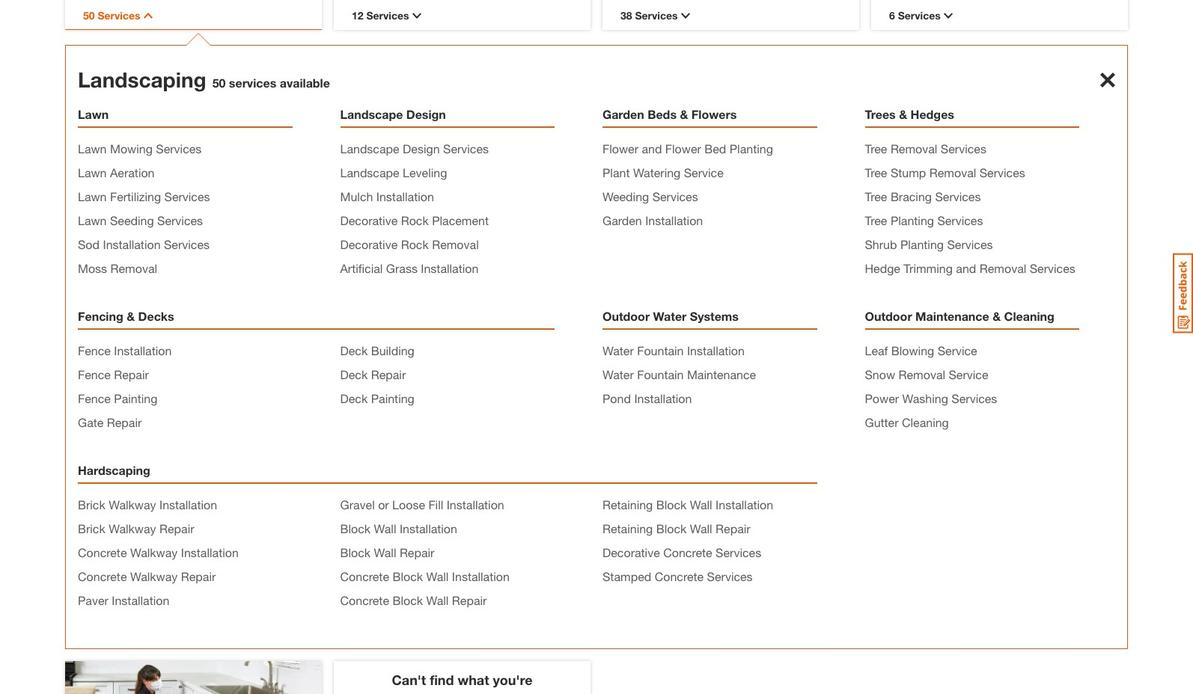 Task type: describe. For each thing, give the bounding box(es) containing it.
seeding
[[110, 213, 154, 228]]

mulch
[[340, 189, 373, 204]]

gravel or loose fill installation
[[340, 498, 504, 512]]

wall for concrete block wall repair
[[426, 594, 449, 608]]

& right beds
[[680, 107, 688, 121]]

deck repair
[[340, 368, 406, 382]]

weeding services link
[[603, 189, 698, 204]]

hedge
[[865, 261, 900, 275]]

gravel or loose fill installation link
[[340, 498, 504, 512]]

bracing
[[891, 189, 932, 204]]

landscape design services link
[[340, 141, 489, 156]]

pond installation link
[[603, 391, 692, 406]]

fence for fence repair
[[78, 368, 111, 382]]

landscape design
[[340, 107, 446, 121]]

snow removal service
[[865, 368, 988, 382]]

decorative rock placement link
[[340, 213, 489, 228]]

landscaping
[[78, 67, 206, 92]]

fountain for maintenance
[[637, 368, 684, 382]]

wall for retaining block wall installation
[[690, 498, 712, 512]]

repair down concrete walkway installation link
[[181, 570, 216, 584]]

installation up concrete walkway installation link
[[159, 498, 217, 512]]

concrete up stamped concrete services
[[663, 546, 712, 560]]

can't
[[392, 672, 426, 689]]

installation down systems
[[687, 344, 745, 358]]

concrete for concrete block wall installation
[[340, 570, 389, 584]]

fencing & decks
[[78, 309, 174, 323]]

watering
[[633, 165, 681, 180]]

moss removal link
[[78, 261, 157, 275]]

1 horizontal spatial and
[[956, 261, 976, 275]]

repair up the concrete block wall installation
[[400, 546, 434, 560]]

lawn for lawn aeration
[[78, 165, 107, 180]]

tree removal services link
[[865, 141, 986, 156]]

design for landscape design
[[406, 107, 446, 121]]

removal down placement
[[432, 237, 479, 251]]

block for retaining block wall installation
[[656, 498, 687, 512]]

garden beds & flowers
[[603, 107, 737, 121]]

or
[[378, 498, 389, 512]]

0 vertical spatial planting
[[730, 141, 773, 156]]

landscape for landscape design
[[340, 107, 403, 121]]

concrete block wall installation link
[[340, 570, 510, 584]]

service for service
[[949, 368, 988, 382]]

concrete walkway installation link
[[78, 546, 239, 560]]

lawn fertilizing services link
[[78, 189, 210, 204]]

can't find what you're link
[[334, 662, 591, 695]]

38
[[620, 9, 632, 22]]

shrub
[[865, 237, 897, 251]]

shrub planting services
[[865, 237, 993, 251]]

walkway for concrete walkway installation
[[130, 546, 178, 560]]

concrete block wall repair
[[340, 594, 487, 608]]

block wall repair link
[[340, 546, 434, 560]]

decorative rock removal link
[[340, 237, 479, 251]]

gutter
[[865, 415, 899, 430]]

installation down the concrete walkway repair
[[112, 594, 169, 608]]

installation up concrete block wall repair
[[452, 570, 510, 584]]

concrete for concrete block wall repair
[[340, 594, 389, 608]]

installation down decks
[[114, 344, 172, 358]]

installation up concrete walkway repair link
[[181, 546, 239, 560]]

landscape for landscape leveling
[[340, 165, 399, 180]]

available
[[280, 76, 330, 90]]

artificial grass installation link
[[340, 261, 479, 275]]

painting for deck painting
[[371, 391, 414, 406]]

0 vertical spatial maintenance
[[915, 309, 989, 323]]

aeration
[[110, 165, 155, 180]]

50 services button
[[83, 7, 304, 23]]

water for water fountain maintenance
[[603, 368, 634, 382]]

lawn for lawn seeding services
[[78, 213, 107, 228]]

walkway for concrete walkway repair
[[130, 570, 178, 584]]

6 services button
[[889, 7, 1110, 23]]

fence repair
[[78, 368, 149, 382]]

gravel
[[340, 498, 375, 512]]

lawn mowing services link
[[78, 141, 202, 156]]

installation up decorative rock placement link
[[376, 189, 434, 204]]

find
[[430, 672, 454, 689]]

installation down weeding services
[[645, 213, 703, 228]]

deck for deck repair
[[340, 368, 368, 382]]

repair down building
[[371, 368, 406, 382]]

block for retaining block wall repair
[[656, 522, 687, 536]]

decorative for decorative rock placement
[[340, 213, 398, 228]]

removal down sod installation services link
[[110, 261, 157, 275]]

deck painting
[[340, 391, 414, 406]]

leaf
[[865, 344, 888, 358]]

garden installation
[[603, 213, 703, 228]]

retaining block wall repair
[[603, 522, 750, 536]]

landscape for landscape design services
[[340, 141, 399, 156]]

retaining block wall repair link
[[603, 522, 750, 536]]

deck painting link
[[340, 391, 414, 406]]

decorative concrete services
[[603, 546, 761, 560]]

trees & hedges
[[865, 107, 954, 121]]

50 inside button
[[83, 9, 95, 22]]

fence installation link
[[78, 344, 172, 358]]

grass
[[386, 261, 418, 275]]

retaining block wall installation link
[[603, 498, 773, 512]]

tree for tree planting services
[[865, 213, 887, 228]]

fence repair link
[[78, 368, 149, 382]]

stamped
[[603, 570, 651, 584]]

gutter cleaning link
[[865, 415, 949, 430]]

tree stump removal services
[[865, 165, 1025, 180]]

outdoor maintenance & cleaning
[[865, 309, 1054, 323]]

decorative rock placement
[[340, 213, 489, 228]]

removal down 'leaf blowing service'
[[899, 368, 945, 382]]

brick walkway installation link
[[78, 498, 217, 512]]

mulch installation link
[[340, 189, 434, 204]]

12
[[352, 9, 363, 22]]

systems
[[690, 309, 739, 323]]

sod installation services
[[78, 237, 210, 251]]

concrete block wall installation
[[340, 570, 510, 584]]

concrete for concrete walkway installation
[[78, 546, 127, 560]]

tree stump removal services link
[[865, 165, 1025, 180]]

bed
[[705, 141, 726, 156]]

water fountain installation link
[[603, 344, 745, 358]]

brick for brick walkway installation
[[78, 498, 105, 512]]

feedback link image
[[1173, 253, 1193, 334]]

fence for fence painting
[[78, 391, 111, 406]]

tree for tree removal services
[[865, 141, 887, 156]]

pond installation
[[603, 391, 692, 406]]

concrete walkway installation
[[78, 546, 239, 560]]

deck for deck painting
[[340, 391, 368, 406]]

block wall repair
[[340, 546, 434, 560]]

shrub planting services link
[[865, 237, 993, 251]]

1 vertical spatial cleaning
[[902, 415, 949, 430]]

brick for brick walkway repair
[[78, 522, 105, 536]]

water for water fountain installation
[[603, 344, 634, 358]]

concrete walkway repair link
[[78, 570, 216, 584]]

& right trees
[[899, 107, 907, 121]]

lawn mowing services
[[78, 141, 202, 156]]

paver installation link
[[78, 594, 169, 608]]

38 services
[[620, 9, 678, 22]]

installation down gravel or loose fill installation link
[[400, 522, 457, 536]]

wall down 'or'
[[374, 522, 396, 536]]



Task type: vqa. For each thing, say whether or not it's contained in the screenshot.


Task type: locate. For each thing, give the bounding box(es) containing it.
leaf blowing service
[[865, 344, 977, 358]]

2 flower from the left
[[665, 141, 701, 156]]

brick walkway repair link
[[78, 522, 194, 536]]

repair down fence painting link
[[107, 415, 142, 430]]

tree planting services
[[865, 213, 983, 228]]

deck up deck repair "link"
[[340, 344, 368, 358]]

0 vertical spatial 50
[[83, 9, 95, 22]]

1 lawn from the top
[[78, 107, 109, 121]]

fence up fence repair
[[78, 344, 111, 358]]

0 vertical spatial decorative
[[340, 213, 398, 228]]

0 vertical spatial cleaning
[[1004, 309, 1054, 323]]

lawn for lawn fertilizing services
[[78, 189, 107, 204]]

rock for removal
[[401, 237, 429, 251]]

1 vertical spatial decorative
[[340, 237, 398, 251]]

pond
[[603, 391, 631, 406]]

wall down the block wall installation
[[374, 546, 396, 560]]

removal down tree removal services
[[929, 165, 976, 180]]

installation
[[376, 189, 434, 204], [645, 213, 703, 228], [103, 237, 161, 251], [421, 261, 479, 275], [114, 344, 172, 358], [687, 344, 745, 358], [634, 391, 692, 406], [159, 498, 217, 512], [447, 498, 504, 512], [716, 498, 773, 512], [400, 522, 457, 536], [181, 546, 239, 560], [452, 570, 510, 584], [112, 594, 169, 608]]

flower up plant
[[603, 141, 638, 156]]

6
[[889, 9, 895, 22]]

landscape leveling link
[[340, 165, 447, 180]]

0 vertical spatial deck
[[340, 344, 368, 358]]

services inside button
[[98, 9, 140, 22]]

placement
[[432, 213, 489, 228]]

0 vertical spatial service
[[684, 165, 724, 180]]

walkway down concrete walkway installation link
[[130, 570, 178, 584]]

lawn aeration
[[78, 165, 155, 180]]

service for flower
[[684, 165, 724, 180]]

wall for concrete block wall installation
[[426, 570, 449, 584]]

1 vertical spatial rock
[[401, 237, 429, 251]]

loose
[[392, 498, 425, 512]]

&
[[680, 107, 688, 121], [899, 107, 907, 121], [127, 309, 135, 323], [993, 309, 1001, 323]]

outdoor for outdoor water systems
[[603, 309, 650, 323]]

installation down decorative rock removal link
[[421, 261, 479, 275]]

2 vertical spatial water
[[603, 368, 634, 382]]

planting for tree
[[891, 213, 934, 228]]

hedge trimming and removal  services
[[865, 261, 1075, 275]]

tree left bracing
[[865, 189, 887, 204]]

and right trimming
[[956, 261, 976, 275]]

decorative down mulch
[[340, 213, 398, 228]]

wall up retaining block wall repair 'link'
[[690, 498, 712, 512]]

4 lawn from the top
[[78, 189, 107, 204]]

installation right fill
[[447, 498, 504, 512]]

1 deck from the top
[[340, 344, 368, 358]]

0 vertical spatial garden
[[603, 107, 644, 121]]

tree bracing services
[[865, 189, 981, 204]]

lawn fertilizing services
[[78, 189, 210, 204]]

outdoor for outdoor maintenance & cleaning
[[865, 309, 912, 323]]

3 lawn from the top
[[78, 165, 107, 180]]

5 lawn from the top
[[78, 213, 107, 228]]

3 landscape from the top
[[340, 165, 399, 180]]

lawn seeding services
[[78, 213, 203, 228]]

repair down the concrete block wall installation
[[452, 594, 487, 608]]

1 horizontal spatial 50
[[212, 76, 226, 90]]

& left decks
[[127, 309, 135, 323]]

retaining block wall installation
[[603, 498, 773, 512]]

beds
[[648, 107, 677, 121]]

lawn down 'lawn aeration'
[[78, 189, 107, 204]]

power washing services link
[[865, 391, 997, 406]]

tree
[[865, 141, 887, 156], [865, 165, 887, 180], [865, 189, 887, 204], [865, 213, 887, 228]]

0 horizontal spatial and
[[642, 141, 662, 156]]

artificial grass installation
[[340, 261, 479, 275]]

planting for shrub
[[900, 237, 944, 251]]

0 vertical spatial rock
[[401, 213, 429, 228]]

concrete down the brick walkway repair
[[78, 546, 127, 560]]

1 garden from the top
[[603, 107, 644, 121]]

installation down seeding on the left of the page
[[103, 237, 161, 251]]

decorative
[[340, 213, 398, 228], [340, 237, 398, 251], [603, 546, 660, 560]]

0 horizontal spatial painting
[[114, 391, 157, 406]]

washing
[[902, 391, 948, 406]]

1 rock from the top
[[401, 213, 429, 228]]

2 lawn from the top
[[78, 141, 107, 156]]

1 tree from the top
[[865, 141, 887, 156]]

lawn up lawn mowing services
[[78, 107, 109, 121]]

flower and flower bed planting
[[603, 141, 773, 156]]

deck for deck building
[[340, 344, 368, 358]]

1 horizontal spatial outdoor
[[865, 309, 912, 323]]

tree for tree stump removal services
[[865, 165, 887, 180]]

2 landscape from the top
[[340, 141, 399, 156]]

1 vertical spatial deck
[[340, 368, 368, 382]]

service up power washing services link
[[949, 368, 988, 382]]

leaf blowing service link
[[865, 344, 977, 358]]

walkway for brick walkway repair
[[109, 522, 156, 536]]

2 fence from the top
[[78, 368, 111, 382]]

12 services button
[[352, 7, 573, 23]]

brick walkway repair
[[78, 522, 194, 536]]

0 vertical spatial retaining
[[603, 498, 653, 512]]

decorative up stamped
[[603, 546, 660, 560]]

garden installation link
[[603, 213, 703, 228]]

moss removal
[[78, 261, 157, 275]]

painting down fence repair link
[[114, 391, 157, 406]]

0 horizontal spatial maintenance
[[687, 368, 756, 382]]

3 deck from the top
[[340, 391, 368, 406]]

3 fence from the top
[[78, 391, 111, 406]]

concrete down block wall repair
[[340, 594, 389, 608]]

2 tree from the top
[[865, 165, 887, 180]]

leveling
[[403, 165, 447, 180]]

design up leveling
[[403, 141, 440, 156]]

removal up outdoor maintenance & cleaning
[[980, 261, 1026, 275]]

weeding
[[603, 189, 649, 204]]

water fountain maintenance
[[603, 368, 756, 382]]

snow
[[865, 368, 895, 382]]

and
[[642, 141, 662, 156], [956, 261, 976, 275]]

0 horizontal spatial flower
[[603, 141, 638, 156]]

2 fountain from the top
[[637, 368, 684, 382]]

1 fountain from the top
[[637, 344, 684, 358]]

concrete down decorative concrete services link
[[655, 570, 704, 584]]

1 vertical spatial fountain
[[637, 368, 684, 382]]

6 services
[[889, 9, 941, 22]]

2 deck from the top
[[340, 368, 368, 382]]

garden for garden beds & flowers
[[603, 107, 644, 121]]

brick down "hardscaping"
[[78, 498, 105, 512]]

garden down weeding
[[603, 213, 642, 228]]

deck
[[340, 344, 368, 358], [340, 368, 368, 382], [340, 391, 368, 406]]

concrete up 'paver'
[[78, 570, 127, 584]]

sod installation services link
[[78, 237, 210, 251]]

1 vertical spatial design
[[403, 141, 440, 156]]

planting down bracing
[[891, 213, 934, 228]]

garden left beds
[[603, 107, 644, 121]]

1 painting from the left
[[114, 391, 157, 406]]

1 horizontal spatial flower
[[665, 141, 701, 156]]

0 vertical spatial landscape
[[340, 107, 403, 121]]

landscape up mulch
[[340, 165, 399, 180]]

lawn
[[78, 107, 109, 121], [78, 141, 107, 156], [78, 165, 107, 180], [78, 189, 107, 204], [78, 213, 107, 228]]

tree left stump
[[865, 165, 887, 180]]

repair
[[114, 368, 149, 382], [371, 368, 406, 382], [107, 415, 142, 430], [159, 522, 194, 536], [716, 522, 750, 536], [400, 546, 434, 560], [181, 570, 216, 584], [452, 594, 487, 608]]

wall for retaining block wall repair
[[690, 522, 712, 536]]

service down outdoor maintenance & cleaning
[[938, 344, 977, 358]]

retaining for retaining block wall repair
[[603, 522, 653, 536]]

decks
[[138, 309, 174, 323]]

repair down retaining block wall installation link on the right of the page
[[716, 522, 750, 536]]

service down bed
[[684, 165, 724, 180]]

block for concrete block wall installation
[[393, 570, 423, 584]]

lawn seeding services link
[[78, 213, 203, 228]]

landscape design services
[[340, 141, 489, 156]]

fountain up pond installation link
[[637, 368, 684, 382]]

retaining
[[603, 498, 653, 512], [603, 522, 653, 536]]

and up watering
[[642, 141, 662, 156]]

removal up stump
[[891, 141, 937, 156]]

maintenance down water fountain installation
[[687, 368, 756, 382]]

12 services
[[352, 9, 409, 22]]

0 vertical spatial design
[[406, 107, 446, 121]]

1 vertical spatial 50
[[212, 76, 226, 90]]

0 horizontal spatial cleaning
[[902, 415, 949, 430]]

stamped concrete services link
[[603, 570, 753, 584]]

retaining for retaining block wall installation
[[603, 498, 653, 512]]

garden for garden installation
[[603, 213, 642, 228]]

walkway down brick walkway installation
[[109, 522, 156, 536]]

1 flower from the left
[[603, 141, 638, 156]]

painting down deck repair "link"
[[371, 391, 414, 406]]

repair down 'fence installation'
[[114, 368, 149, 382]]

design up "landscape design services"
[[406, 107, 446, 121]]

power washing services
[[865, 391, 997, 406]]

decorative for decorative rock removal
[[340, 237, 398, 251]]

walkway for brick walkway installation
[[109, 498, 156, 512]]

tree bracing services link
[[865, 189, 981, 204]]

1 vertical spatial water
[[603, 344, 634, 358]]

1 vertical spatial and
[[956, 261, 976, 275]]

services
[[98, 9, 140, 22], [366, 9, 409, 22], [635, 9, 678, 22], [898, 9, 941, 22], [156, 141, 202, 156], [443, 141, 489, 156], [941, 141, 986, 156], [980, 165, 1025, 180], [164, 189, 210, 204], [652, 189, 698, 204], [935, 189, 981, 204], [157, 213, 203, 228], [937, 213, 983, 228], [164, 237, 210, 251], [947, 237, 993, 251], [1030, 261, 1075, 275], [952, 391, 997, 406], [716, 546, 761, 560], [707, 570, 753, 584]]

walkway up the brick walkway repair
[[109, 498, 156, 512]]

rock for placement
[[401, 213, 429, 228]]

50 inside landscaping 50 services available
[[212, 76, 226, 90]]

painting
[[114, 391, 157, 406], [371, 391, 414, 406]]

lawn left aeration
[[78, 165, 107, 180]]

decorative rock removal
[[340, 237, 479, 251]]

removal
[[891, 141, 937, 156], [929, 165, 976, 180], [432, 237, 479, 251], [110, 261, 157, 275], [980, 261, 1026, 275], [899, 368, 945, 382]]

1 vertical spatial maintenance
[[687, 368, 756, 382]]

2 brick from the top
[[78, 522, 105, 536]]

installation up retaining block wall repair
[[716, 498, 773, 512]]

hedge trimming and removal  services link
[[865, 261, 1075, 275]]

deck down deck repair "link"
[[340, 391, 368, 406]]

decorative up artificial on the left
[[340, 237, 398, 251]]

concrete down block wall repair link
[[340, 570, 389, 584]]

1 vertical spatial service
[[938, 344, 977, 358]]

4 tree from the top
[[865, 213, 887, 228]]

retaining up stamped
[[603, 522, 653, 536]]

retaining up retaining block wall repair
[[603, 498, 653, 512]]

block
[[656, 498, 687, 512], [340, 522, 371, 536], [656, 522, 687, 536], [340, 546, 371, 560], [393, 570, 423, 584], [393, 594, 423, 608]]

fertilizing
[[110, 189, 161, 204]]

1 brick from the top
[[78, 498, 105, 512]]

1 horizontal spatial painting
[[371, 391, 414, 406]]

trimming
[[904, 261, 953, 275]]

fountain for installation
[[637, 344, 684, 358]]

1 outdoor from the left
[[603, 309, 650, 323]]

fence up gate
[[78, 391, 111, 406]]

1 vertical spatial retaining
[[603, 522, 653, 536]]

lawn for lawn mowing services
[[78, 141, 107, 156]]

2 painting from the left
[[371, 391, 414, 406]]

landscape up "landscape design services"
[[340, 107, 403, 121]]

concrete
[[78, 546, 127, 560], [663, 546, 712, 560], [78, 570, 127, 584], [340, 570, 389, 584], [655, 570, 704, 584], [340, 594, 389, 608]]

planting
[[730, 141, 773, 156], [891, 213, 934, 228], [900, 237, 944, 251]]

0 vertical spatial brick
[[78, 498, 105, 512]]

2 retaining from the top
[[603, 522, 653, 536]]

block wall installation link
[[340, 522, 457, 536]]

concrete for concrete walkway repair
[[78, 570, 127, 584]]

outdoor water systems
[[603, 309, 739, 323]]

outdoor up leaf
[[865, 309, 912, 323]]

installation down water fountain maintenance 'link'
[[634, 391, 692, 406]]

landscape leveling
[[340, 165, 447, 180]]

landscape up landscape leveling link
[[340, 141, 399, 156]]

lawn up the sod
[[78, 213, 107, 228]]

fence for fence installation
[[78, 344, 111, 358]]

maintenance up leaf blowing service link
[[915, 309, 989, 323]]

painting for fence painting
[[114, 391, 157, 406]]

flower up plant watering service
[[665, 141, 701, 156]]

1 vertical spatial fence
[[78, 368, 111, 382]]

1 fence from the top
[[78, 344, 111, 358]]

0 vertical spatial fence
[[78, 344, 111, 358]]

design for landscape design services
[[403, 141, 440, 156]]

brick down brick walkway installation
[[78, 522, 105, 536]]

lawn up 'lawn aeration'
[[78, 141, 107, 156]]

paver installation
[[78, 594, 169, 608]]

lawn aeration link
[[78, 165, 155, 180]]

1 vertical spatial planting
[[891, 213, 934, 228]]

water fountain maintenance link
[[603, 368, 756, 382]]

tree up shrub
[[865, 213, 887, 228]]

1 vertical spatial garden
[[603, 213, 642, 228]]

fill
[[428, 498, 443, 512]]

cleaning
[[1004, 309, 1054, 323], [902, 415, 949, 430]]

lawn for lawn
[[78, 107, 109, 121]]

walkway
[[109, 498, 156, 512], [109, 522, 156, 536], [130, 546, 178, 560], [130, 570, 178, 584]]

2 vertical spatial decorative
[[603, 546, 660, 560]]

0 horizontal spatial 50
[[83, 9, 95, 22]]

3 tree from the top
[[865, 189, 887, 204]]

wall up concrete block wall repair link
[[426, 570, 449, 584]]

weeding services
[[603, 189, 698, 204]]

what
[[458, 672, 489, 689]]

brick walkway installation
[[78, 498, 217, 512]]

2 rock from the top
[[401, 237, 429, 251]]

design
[[406, 107, 446, 121], [403, 141, 440, 156]]

rock down decorative rock placement link
[[401, 237, 429, 251]]

wall down concrete block wall installation "link" on the bottom of the page
[[426, 594, 449, 608]]

2 vertical spatial planting
[[900, 237, 944, 251]]

planting right bed
[[730, 141, 773, 156]]

1 horizontal spatial cleaning
[[1004, 309, 1054, 323]]

flower and flower bed planting link
[[603, 141, 773, 156]]

2 outdoor from the left
[[865, 309, 912, 323]]

0 vertical spatial and
[[642, 141, 662, 156]]

fence up fence painting
[[78, 368, 111, 382]]

block for concrete block wall repair
[[393, 594, 423, 608]]

gate
[[78, 415, 104, 430]]

mowing
[[110, 141, 153, 156]]

& down hedge trimming and removal  services link
[[993, 309, 1001, 323]]

deck repair link
[[340, 368, 406, 382]]

0 vertical spatial fountain
[[637, 344, 684, 358]]

1 horizontal spatial maintenance
[[915, 309, 989, 323]]

sod
[[78, 237, 100, 251]]

1 retaining from the top
[[603, 498, 653, 512]]

mulch installation
[[340, 189, 434, 204]]

close drawer image
[[1100, 73, 1115, 88]]

2 vertical spatial deck
[[340, 391, 368, 406]]

fence installation
[[78, 344, 172, 358]]

deck down deck building at the left
[[340, 368, 368, 382]]

fence painting
[[78, 391, 157, 406]]

2 garden from the top
[[603, 213, 642, 228]]

planting down tree planting services link
[[900, 237, 944, 251]]

0 horizontal spatial outdoor
[[603, 309, 650, 323]]

1 landscape from the top
[[340, 107, 403, 121]]

1 vertical spatial landscape
[[340, 141, 399, 156]]

tree for tree bracing services
[[865, 189, 887, 204]]

tree down trees
[[865, 141, 887, 156]]

wall down retaining block wall installation
[[690, 522, 712, 536]]

fountain up water fountain maintenance
[[637, 344, 684, 358]]

water
[[653, 309, 687, 323], [603, 344, 634, 358], [603, 368, 634, 382]]

1 vertical spatial brick
[[78, 522, 105, 536]]

0 vertical spatial water
[[653, 309, 687, 323]]

2 vertical spatial fence
[[78, 391, 111, 406]]

walkway up the concrete walkway repair
[[130, 546, 178, 560]]

2 vertical spatial service
[[949, 368, 988, 382]]

fencing
[[78, 309, 123, 323]]

repair up concrete walkway installation link
[[159, 522, 194, 536]]

outdoor up water fountain installation
[[603, 309, 650, 323]]

wall
[[690, 498, 712, 512], [374, 522, 396, 536], [690, 522, 712, 536], [374, 546, 396, 560], [426, 570, 449, 584], [426, 594, 449, 608]]

rock up decorative rock removal link
[[401, 213, 429, 228]]

2 vertical spatial landscape
[[340, 165, 399, 180]]

decorative for decorative concrete services
[[603, 546, 660, 560]]



